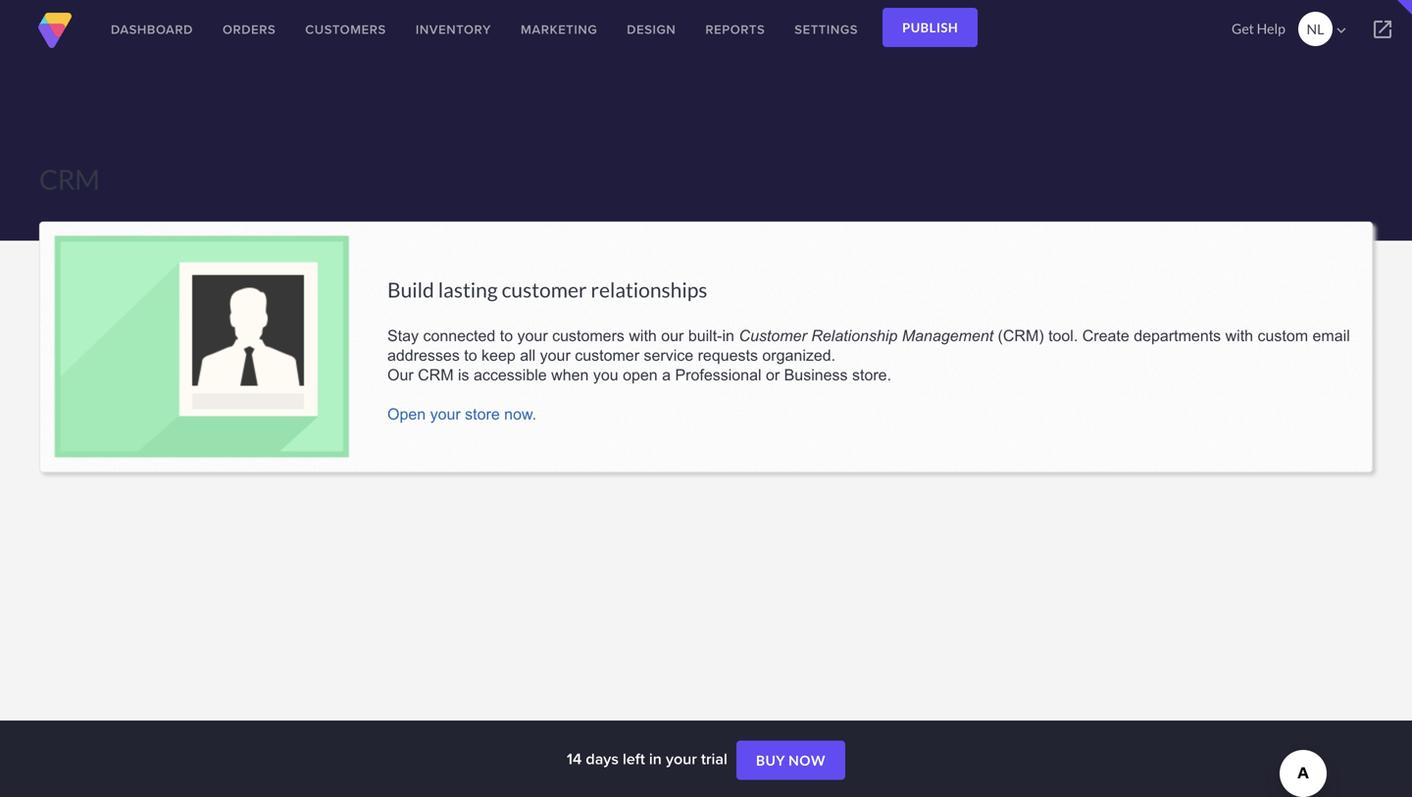 Task type: vqa. For each thing, say whether or not it's contained in the screenshot.
'create'
yes



Task type: locate. For each thing, give the bounding box(es) containing it.
nl 
[[1307, 21, 1351, 39]]

0 horizontal spatial in
[[649, 748, 662, 771]]

1 vertical spatial to
[[464, 347, 477, 364]]

to
[[500, 327, 513, 345], [464, 347, 477, 364]]

to up the keep in the top left of the page
[[500, 327, 513, 345]]

0 horizontal spatial with
[[629, 327, 657, 345]]

your left store
[[430, 406, 461, 423]]

with left our
[[629, 327, 657, 345]]

your inside (crm) tool. create departments with custom email addresses to keep all your customer service requests organized. our crm is accessible when you open a professional or business store.
[[540, 347, 571, 364]]

your
[[518, 327, 548, 345], [540, 347, 571, 364], [430, 406, 461, 423], [666, 748, 697, 771]]

0 vertical spatial crm
[[39, 163, 99, 196]]

to up is
[[464, 347, 477, 364]]

buy
[[756, 753, 786, 769]]

crm inside (crm) tool. create departments with custom email addresses to keep all your customer service requests organized. our crm is accessible when you open a professional or business store.
[[418, 366, 454, 384]]

customer
[[739, 327, 807, 345]]

trial
[[701, 748, 728, 771]]

1 horizontal spatial crm
[[418, 366, 454, 384]]

1 vertical spatial in
[[649, 748, 662, 771]]

a
[[662, 366, 671, 384]]

with left custom
[[1226, 327, 1254, 345]]

stay connected to your customers with our built-in customer relationship management
[[388, 327, 994, 345]]

left
[[623, 748, 645, 771]]

your up when
[[540, 347, 571, 364]]

lasting
[[438, 278, 498, 302]]


[[1372, 18, 1395, 41]]

inventory
[[416, 20, 491, 39]]

1 with from the left
[[629, 327, 657, 345]]

14
[[567, 748, 582, 771]]

0 vertical spatial to
[[500, 327, 513, 345]]

crm
[[39, 163, 99, 196], [418, 366, 454, 384]]

organized.
[[763, 347, 836, 364]]

customer
[[502, 278, 587, 302], [575, 347, 640, 364]]

0 horizontal spatial to
[[464, 347, 477, 364]]

our
[[388, 366, 414, 384]]

now
[[789, 753, 826, 769]]

0 vertical spatial in
[[723, 327, 735, 345]]

business
[[785, 366, 848, 384]]

dashboard link
[[96, 0, 208, 59]]

open your store now.
[[388, 406, 537, 423]]

is
[[458, 366, 470, 384]]

with
[[629, 327, 657, 345], [1226, 327, 1254, 345]]

publish button
[[883, 8, 978, 47]]

customer up customers
[[502, 278, 587, 302]]

service
[[644, 347, 694, 364]]

addresses
[[388, 347, 460, 364]]

get help
[[1232, 20, 1286, 37]]

your left trial
[[666, 748, 697, 771]]

1 vertical spatial customer
[[575, 347, 640, 364]]

nl
[[1307, 21, 1325, 37]]

relationships
[[591, 278, 708, 302]]

publish
[[903, 20, 959, 35]]

tool.
[[1049, 327, 1079, 345]]

1 horizontal spatial with
[[1226, 327, 1254, 345]]

or
[[766, 366, 780, 384]]

in right 'left'
[[649, 748, 662, 771]]

to inside (crm) tool. create departments with custom email addresses to keep all your customer service requests organized. our crm is accessible when you open a professional or business store.
[[464, 347, 477, 364]]

days
[[586, 748, 619, 771]]

in
[[723, 327, 735, 345], [649, 748, 662, 771]]

1 horizontal spatial in
[[723, 327, 735, 345]]

reports
[[706, 20, 766, 39]]

orders
[[223, 20, 276, 39]]

2 with from the left
[[1226, 327, 1254, 345]]

1 vertical spatial crm
[[418, 366, 454, 384]]

customers
[[305, 20, 386, 39]]

in up "requests"
[[723, 327, 735, 345]]

 link
[[1354, 0, 1413, 59]]

design
[[627, 20, 676, 39]]

customer up you
[[575, 347, 640, 364]]



Task type: describe. For each thing, give the bounding box(es) containing it.
open
[[388, 406, 426, 423]]

with inside (crm) tool. create departments with custom email addresses to keep all your customer service requests organized. our crm is accessible when you open a professional or business store.
[[1226, 327, 1254, 345]]

accessible
[[474, 366, 547, 384]]

buy now
[[756, 753, 826, 769]]

when
[[552, 366, 589, 384]]

our
[[661, 327, 684, 345]]

get
[[1232, 20, 1255, 37]]

management
[[902, 327, 994, 345]]

open
[[623, 366, 658, 384]]


[[1333, 22, 1351, 39]]

open your store now. link
[[388, 406, 537, 423]]

create
[[1083, 327, 1130, 345]]

departments
[[1134, 327, 1222, 345]]

build
[[388, 278, 434, 302]]

all
[[520, 347, 536, 364]]

you
[[593, 366, 619, 384]]

connected
[[423, 327, 496, 345]]

email
[[1313, 327, 1351, 345]]

now.
[[504, 406, 537, 423]]

store.
[[853, 366, 892, 384]]

settings
[[795, 20, 859, 39]]

store
[[465, 406, 500, 423]]

build lasting customer relationships
[[388, 278, 708, 302]]

built-
[[689, 327, 723, 345]]

professional
[[675, 366, 762, 384]]

requests
[[698, 347, 758, 364]]

help
[[1257, 20, 1286, 37]]

custom
[[1258, 327, 1309, 345]]

stay
[[388, 327, 419, 345]]

14 days left in your trial
[[567, 748, 732, 771]]

0 horizontal spatial crm
[[39, 163, 99, 196]]

dashboard
[[111, 20, 193, 39]]

1 horizontal spatial to
[[500, 327, 513, 345]]

buy now link
[[737, 741, 846, 781]]

your up all
[[518, 327, 548, 345]]

customer inside (crm) tool. create departments with custom email addresses to keep all your customer service requests organized. our crm is accessible when you open a professional or business store.
[[575, 347, 640, 364]]

0 vertical spatial customer
[[502, 278, 587, 302]]

(crm)
[[998, 327, 1044, 345]]

marketing
[[521, 20, 598, 39]]

relationship
[[812, 327, 898, 345]]

(crm) tool. create departments with custom email addresses to keep all your customer service requests organized. our crm is accessible when you open a professional or business store.
[[388, 327, 1351, 384]]

customers
[[552, 327, 625, 345]]

keep
[[482, 347, 516, 364]]



